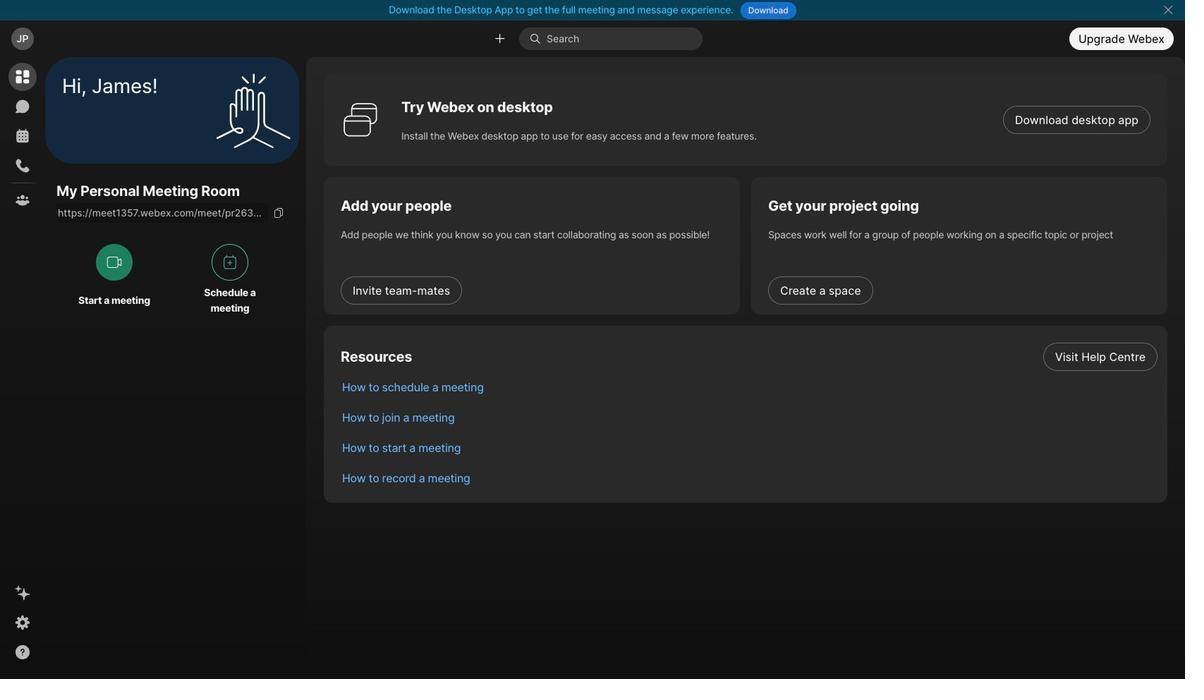 Task type: vqa. For each thing, say whether or not it's contained in the screenshot.
text field
yes



Task type: describe. For each thing, give the bounding box(es) containing it.
1 list item from the top
[[331, 342, 1168, 372]]

cancel_16 image
[[1163, 4, 1174, 16]]

5 list item from the top
[[331, 463, 1168, 493]]

webex tab list
[[8, 63, 37, 215]]



Task type: locate. For each thing, give the bounding box(es) containing it.
list item
[[331, 342, 1168, 372], [331, 372, 1168, 402], [331, 402, 1168, 433], [331, 433, 1168, 463], [331, 463, 1168, 493]]

3 list item from the top
[[331, 402, 1168, 433]]

4 list item from the top
[[331, 433, 1168, 463]]

2 list item from the top
[[331, 372, 1168, 402]]

None text field
[[56, 203, 268, 223]]

two hands high-fiving image
[[211, 68, 296, 153]]

navigation
[[0, 57, 45, 680]]



